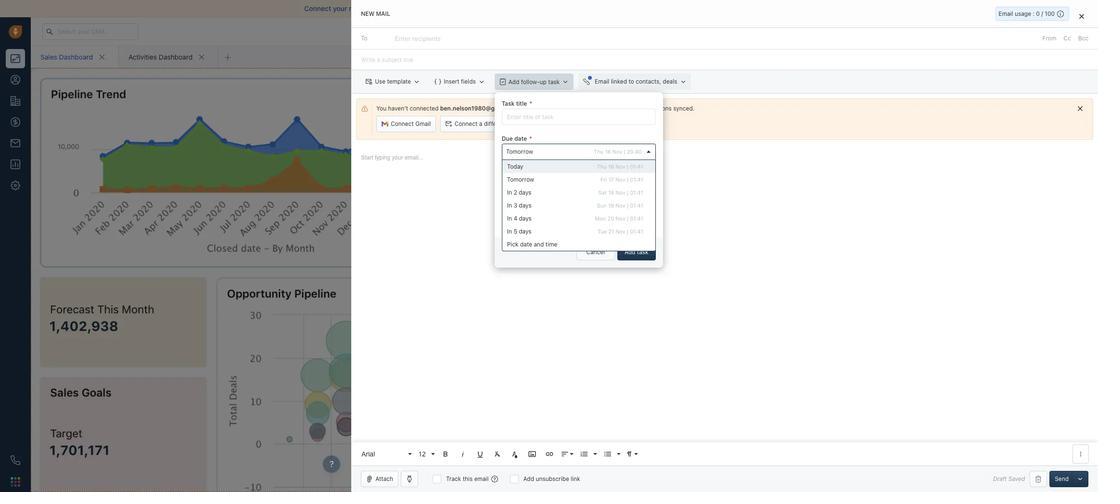Task type: describe. For each thing, give the bounding box(es) containing it.
in 3 days
[[507, 202, 532, 210]]

email for email usage : 0 / 100
[[999, 10, 1013, 17]]

tue 21 nov | 01:41
[[598, 229, 643, 235]]

1 horizontal spatial the
[[603, 222, 611, 229]]

| for thu 16 nov | 20:40
[[624, 149, 625, 155]]

sales dashboard
[[40, 53, 93, 61]]

2-
[[490, 4, 497, 13]]

arial
[[362, 451, 375, 458]]

bold (⌘b) image
[[441, 450, 450, 459]]

thu 16 nov | 20:40
[[594, 149, 642, 155]]

| for thu 16 nov | 01:41
[[627, 164, 629, 170]]

connect a different email
[[455, 120, 523, 128]]

freshworks switcher image
[[11, 478, 20, 487]]

| for mon 20 nov | 01:41
[[627, 216, 629, 222]]

connect for connect a different email
[[455, 120, 478, 128]]

it
[[580, 105, 584, 112]]

link
[[571, 476, 580, 483]]

2
[[514, 189, 517, 197]]

use template button
[[361, 74, 425, 90]]

today
[[507, 163, 523, 171]]

sun 19 nov | 01:41
[[597, 203, 643, 209]]

attach
[[375, 476, 393, 483]]

email inside button
[[509, 120, 523, 128]]

task title
[[502, 100, 527, 107]]

your inside "dialog"
[[620, 105, 632, 112]]

18
[[608, 190, 614, 196]]

in 4 days option
[[502, 212, 655, 225]]

you
[[576, 222, 586, 229]]

1 horizontal spatial a
[[533, 77, 536, 84]]

cc
[[1064, 35, 1071, 42]]

01:41 for 4
[[630, 216, 643, 222]]

01:41 for 3
[[630, 203, 643, 209]]

nov for fri 17 nov | 01:41
[[616, 177, 626, 183]]

email usage : 0 / 100
[[999, 10, 1055, 17]]

in for in 3 days
[[507, 202, 512, 210]]

0
[[1036, 10, 1040, 17]]

date for pick
[[520, 241, 532, 249]]

dialog containing arial
[[351, 0, 1098, 493]]

task inside add follow-up task button
[[548, 78, 560, 85]]

in for in 2 days
[[507, 189, 512, 197]]

0 horizontal spatial the
[[529, 105, 538, 112]]

for
[[604, 77, 612, 84]]

16 for today
[[608, 164, 614, 170]]

this is a sample report. dismiss for real data.
[[514, 77, 639, 84]]

Enter recipients text field
[[395, 31, 443, 46]]

sales
[[40, 53, 57, 61]]

description
[[502, 168, 534, 175]]

:
[[1033, 10, 1035, 17]]

new mail
[[361, 10, 390, 17]]

explore
[[916, 27, 937, 35]]

will
[[524, 222, 533, 229]]

arial button
[[358, 445, 413, 464]]

sample
[[538, 77, 557, 84]]

3
[[514, 202, 517, 210]]

in 5 days option
[[502, 225, 655, 238]]

insert fields
[[444, 78, 476, 85]]

template
[[387, 78, 411, 85]]

add follow-up task
[[509, 78, 560, 85]]

task inside add task button
[[637, 249, 649, 256]]

Write a subject line text field
[[351, 50, 1098, 70]]

your trial ends in 21 days
[[835, 28, 898, 34]]

nov for thu 16 nov | 01:41
[[616, 164, 626, 170]]

17
[[609, 177, 614, 183]]

add for add task
[[625, 249, 635, 256]]

cancel button
[[576, 244, 615, 261]]

track this email
[[446, 476, 489, 483]]

tomorrow option
[[502, 173, 655, 186]]

in 3 days option
[[502, 199, 655, 212]]

cancel
[[586, 249, 605, 256]]

email linked to contacts, deals
[[595, 78, 677, 85]]

contacts,
[[636, 78, 661, 85]]

in 2 days
[[507, 189, 532, 197]]

fields
[[461, 78, 476, 85]]

thu 16 nov | 01:41
[[597, 164, 643, 170]]

days for in 5 days
[[519, 228, 532, 236]]

italic (⌘i) image
[[459, 450, 467, 459]]

tomorrow for thu 16 nov | 20:40
[[506, 148, 533, 156]]

due date
[[502, 135, 527, 143]]

fri
[[601, 177, 607, 183]]

mon 20 nov | 01:41
[[595, 216, 643, 222]]

attach button
[[361, 472, 399, 488]]

days for in 3 days
[[519, 202, 532, 210]]

after
[[562, 222, 575, 229]]

insert
[[444, 78, 459, 85]]

what's new image
[[1028, 29, 1035, 35]]

connect gmail
[[391, 120, 431, 128]]

thu for today
[[597, 164, 607, 170]]

now
[[586, 105, 597, 112]]

add unsubscribe link
[[523, 476, 580, 483]]

phone image
[[11, 456, 20, 466]]

follow-
[[521, 78, 540, 85]]

task for task will be added after you send the email
[[510, 222, 522, 229]]

to inside email linked to contacts, deals button
[[629, 78, 634, 85]]

crm.
[[540, 105, 554, 112]]

| for sun 19 nov | 01:41
[[627, 203, 629, 209]]

this
[[463, 476, 473, 483]]

explore plans link
[[911, 26, 959, 37]]

connect your mailbox link
[[304, 4, 375, 13]]

improve
[[384, 4, 409, 13]]

fri 17 nov | 01:41
[[601, 177, 643, 183]]

connect a different email button
[[440, 116, 529, 132]]

email linked to contacts, deals button
[[579, 74, 691, 90]]

5
[[514, 228, 517, 236]]

mail
[[376, 10, 390, 17]]

use template
[[375, 78, 411, 85]]

title
[[516, 100, 527, 107]]

time
[[546, 241, 558, 249]]

synced.
[[673, 105, 695, 112]]

you haven't connected ben.nelson1980@gmail.com to the crm. connect it now to keep your conversations synced.
[[376, 105, 695, 112]]

1 vertical spatial and
[[534, 241, 544, 249]]

add task button
[[617, 244, 656, 261]]

12
[[418, 451, 426, 458]]

data.
[[625, 77, 639, 84]]

you
[[376, 105, 387, 112]]



Task type: vqa. For each thing, say whether or not it's contained in the screenshot.
In inside the "option"
yes



Task type: locate. For each thing, give the bounding box(es) containing it.
in left the 4
[[507, 215, 512, 223]]

add for add follow-up task
[[509, 78, 519, 85]]

add follow-up task button
[[495, 74, 574, 90]]

5 01:41 from the top
[[630, 216, 643, 222]]

| inside in 2 days option
[[627, 190, 629, 196]]

1 vertical spatial tomorrow
[[507, 176, 534, 184]]

add left the unsubscribe
[[523, 476, 534, 483]]

days right 5
[[519, 228, 532, 236]]

email
[[999, 10, 1013, 17], [595, 78, 609, 85]]

in 2 days option
[[502, 186, 655, 199]]

dashboard for sales dashboard
[[59, 53, 93, 61]]

to right now
[[598, 105, 604, 112]]

nov inside in 2 days option
[[616, 190, 626, 196]]

2 01:41 from the top
[[630, 177, 643, 183]]

1 horizontal spatial email
[[999, 10, 1013, 17]]

connect
[[304, 4, 331, 13], [556, 105, 579, 112], [391, 120, 414, 128], [455, 120, 478, 128]]

16 for tomorrow
[[605, 149, 611, 155]]

email left usage
[[999, 10, 1013, 17]]

add down "tue 21 nov | 01:41"
[[625, 249, 635, 256]]

| down 'fri 17 nov | 01:41'
[[627, 190, 629, 196]]

2 vertical spatial add
[[523, 476, 534, 483]]

0 horizontal spatial add
[[509, 78, 519, 85]]

| for sat 18 nov | 01:41
[[627, 190, 629, 196]]

and left time
[[534, 241, 544, 249]]

up
[[540, 78, 547, 85]]

keep
[[605, 105, 619, 112]]

| left 20:40
[[624, 149, 625, 155]]

0 vertical spatial email
[[999, 10, 1013, 17]]

email inside button
[[595, 78, 609, 85]]

to left "crm."
[[522, 105, 528, 112]]

nov right 19
[[616, 203, 626, 209]]

email up due date
[[509, 120, 523, 128]]

mailbox
[[349, 4, 374, 13]]

1 horizontal spatial add
[[523, 476, 534, 483]]

1 vertical spatial add
[[625, 249, 635, 256]]

connect inside button
[[391, 120, 414, 128]]

clear formatting image
[[493, 450, 502, 459]]

20:40
[[627, 149, 642, 155]]

01:41 down sat 18 nov | 01:41
[[630, 203, 643, 209]]

dashboard right activities
[[159, 53, 193, 61]]

connect down haven't
[[391, 120, 414, 128]]

date
[[515, 135, 527, 143], [520, 241, 532, 249]]

nov right 17
[[616, 177, 626, 183]]

deliverability
[[411, 4, 452, 13]]

in left 2
[[507, 189, 512, 197]]

in for in 4 days
[[507, 215, 512, 223]]

0 horizontal spatial 21
[[608, 229, 614, 235]]

01:41 inside in 3 days option
[[630, 203, 643, 209]]

task down "tue 21 nov | 01:41"
[[637, 249, 649, 256]]

1 vertical spatial the
[[603, 222, 611, 229]]

task left title
[[502, 100, 515, 107]]

0 vertical spatial a
[[533, 77, 536, 84]]

close image
[[1079, 13, 1084, 19]]

4 01:41 from the top
[[630, 203, 643, 209]]

bcc
[[1078, 35, 1089, 42]]

in 4 days
[[507, 215, 532, 223]]

list box containing today
[[502, 160, 655, 251]]

a inside button
[[479, 120, 482, 128]]

task for task title
[[502, 100, 515, 107]]

in left 5
[[507, 228, 512, 236]]

6 01:41 from the top
[[630, 229, 643, 235]]

nov inside the in 5 days option
[[616, 229, 626, 235]]

in left 3
[[507, 202, 512, 210]]

to
[[361, 35, 368, 42]]

conversations.
[[555, 4, 602, 13]]

days for in 4 days
[[519, 215, 532, 223]]

saved
[[1008, 476, 1025, 483]]

add
[[509, 78, 519, 85], [625, 249, 635, 256], [523, 476, 534, 483]]

1 01:41 from the top
[[630, 164, 643, 170]]

date right due
[[515, 135, 527, 143]]

email for email linked to contacts, deals
[[595, 78, 609, 85]]

your
[[835, 28, 847, 34]]

a right is
[[533, 77, 536, 84]]

| down mon 20 nov | 01:41
[[627, 229, 629, 235]]

to right new at the top left of page
[[375, 4, 382, 13]]

task will be added after you send the email
[[510, 222, 627, 229]]

days right the 4
[[519, 215, 532, 223]]

send
[[588, 222, 601, 229]]

in 5 days
[[507, 228, 532, 236]]

connect your mailbox to improve deliverability and enable 2-way sync of email conversations.
[[304, 4, 602, 13]]

Task title text field
[[502, 109, 656, 125]]

days
[[886, 28, 898, 34], [519, 189, 532, 197], [519, 202, 532, 210], [519, 215, 532, 223], [519, 228, 532, 236]]

send email image
[[1003, 27, 1010, 36]]

connect left it
[[556, 105, 579, 112]]

01:41 down 'fri 17 nov | 01:41'
[[630, 190, 643, 196]]

is
[[527, 77, 531, 84]]

add left is
[[509, 78, 519, 85]]

the
[[529, 105, 538, 112], [603, 222, 611, 229]]

email right of
[[536, 4, 553, 13]]

added
[[543, 222, 560, 229]]

connect for connect your mailbox to improve deliverability and enable 2-way sync of email conversations.
[[304, 4, 331, 13]]

days right 2
[[519, 189, 532, 197]]

100
[[1045, 10, 1055, 17]]

nov right 20
[[616, 216, 626, 222]]

tomorrow down due date
[[506, 148, 533, 156]]

sun
[[597, 203, 607, 209]]

email down mon 20 nov | 01:41
[[613, 222, 627, 229]]

days for in 2 days
[[519, 189, 532, 197]]

connect gmail button
[[376, 116, 436, 132]]

to right linked
[[629, 78, 634, 85]]

0 vertical spatial the
[[529, 105, 538, 112]]

email left real
[[595, 78, 609, 85]]

nov inside today option
[[616, 164, 626, 170]]

1 horizontal spatial dashboard
[[159, 53, 193, 61]]

1 vertical spatial a
[[479, 120, 482, 128]]

report.
[[559, 77, 577, 84]]

0 horizontal spatial and
[[453, 4, 465, 13]]

add task
[[625, 249, 649, 256]]

0 vertical spatial add
[[509, 78, 519, 85]]

application containing arial
[[351, 145, 1098, 466]]

16 up the thu 16 nov | 01:41 at the top right
[[605, 149, 611, 155]]

unsubscribe
[[536, 476, 569, 483]]

nov for sun 19 nov | 01:41
[[616, 203, 626, 209]]

01:41 for 5
[[630, 229, 643, 235]]

thu for tomorrow
[[594, 149, 604, 155]]

| inside in 3 days option
[[627, 203, 629, 209]]

2 horizontal spatial add
[[625, 249, 635, 256]]

nov up 'fri 17 nov | 01:41'
[[616, 164, 626, 170]]

usage
[[1015, 10, 1031, 17]]

thu up today option
[[594, 149, 604, 155]]

connect left mailbox
[[304, 4, 331, 13]]

01:41 up "tue 21 nov | 01:41"
[[630, 216, 643, 222]]

your left mailbox
[[333, 4, 347, 13]]

way
[[497, 4, 510, 13]]

| up sat 18 nov | 01:41
[[627, 177, 629, 183]]

list box inside "dialog"
[[502, 160, 655, 251]]

01:41 up add task
[[630, 229, 643, 235]]

Search your CRM... text field
[[42, 23, 139, 40]]

1 horizontal spatial your
[[620, 105, 632, 112]]

0 vertical spatial task
[[502, 100, 515, 107]]

0 vertical spatial your
[[333, 4, 347, 13]]

your right keep
[[620, 105, 632, 112]]

thu
[[594, 149, 604, 155], [597, 164, 607, 170]]

and left enable
[[453, 4, 465, 13]]

tomorrow for fri 17 nov | 01:41
[[507, 176, 534, 184]]

0 vertical spatial 21
[[879, 28, 885, 34]]

0 vertical spatial thu
[[594, 149, 604, 155]]

thu up fri
[[597, 164, 607, 170]]

tomorrow down description
[[507, 176, 534, 184]]

0 vertical spatial date
[[515, 135, 527, 143]]

01:41 down 20:40
[[630, 164, 643, 170]]

| inside in 4 days option
[[627, 216, 629, 222]]

nov for mon 20 nov | 01:41
[[616, 216, 626, 222]]

01:41
[[630, 164, 643, 170], [630, 177, 643, 183], [630, 190, 643, 196], [630, 203, 643, 209], [630, 216, 643, 222], [630, 229, 643, 235]]

01:41 up sat 18 nov | 01:41
[[630, 177, 643, 183]]

0 vertical spatial 16
[[605, 149, 611, 155]]

01:41 inside in 2 days option
[[630, 190, 643, 196]]

different
[[484, 120, 507, 128]]

2 in from the top
[[507, 202, 512, 210]]

thu inside today option
[[597, 164, 607, 170]]

real
[[613, 77, 623, 84]]

16 up 17
[[608, 164, 614, 170]]

add for add unsubscribe link
[[523, 476, 534, 483]]

task
[[548, 78, 560, 85], [637, 249, 649, 256]]

ends
[[859, 28, 872, 34]]

3 in from the top
[[507, 215, 512, 223]]

4 in from the top
[[507, 228, 512, 236]]

| down sat 18 nov | 01:41
[[627, 203, 629, 209]]

explore plans
[[916, 27, 954, 35]]

2 dashboard from the left
[[159, 53, 193, 61]]

enable
[[467, 4, 488, 13]]

0 horizontal spatial task
[[548, 78, 560, 85]]

1 vertical spatial task
[[510, 222, 522, 229]]

1 vertical spatial email
[[595, 78, 609, 85]]

connect down ben.nelson1980@gmail.com
[[455, 120, 478, 128]]

connect inside button
[[455, 120, 478, 128]]

list box
[[502, 160, 655, 251]]

1 vertical spatial thu
[[597, 164, 607, 170]]

19
[[608, 203, 614, 209]]

1 dashboard from the left
[[59, 53, 93, 61]]

days right 3
[[519, 202, 532, 210]]

01:41 for 2
[[630, 190, 643, 196]]

0 vertical spatial and
[[453, 4, 465, 13]]

nov for tue 21 nov | 01:41
[[616, 229, 626, 235]]

1 vertical spatial task
[[637, 249, 649, 256]]

| for fri 17 nov | 01:41
[[627, 177, 629, 183]]

in
[[873, 28, 878, 34]]

1 in from the top
[[507, 189, 512, 197]]

nov up the thu 16 nov | 01:41 at the top right
[[613, 149, 622, 155]]

dialog
[[351, 0, 1098, 493]]

1 vertical spatial date
[[520, 241, 532, 249]]

nov for sat 18 nov | 01:41
[[616, 190, 626, 196]]

application
[[351, 145, 1098, 466]]

be
[[535, 222, 541, 229]]

task left will
[[510, 222, 522, 229]]

0 horizontal spatial dashboard
[[59, 53, 93, 61]]

mon
[[595, 216, 606, 222]]

nov inside tomorrow "option"
[[616, 177, 626, 183]]

01:41 inside the in 5 days option
[[630, 229, 643, 235]]

1 horizontal spatial and
[[534, 241, 544, 249]]

| up "tue 21 nov | 01:41"
[[627, 216, 629, 222]]

16
[[605, 149, 611, 155], [608, 164, 614, 170]]

dashboard for activities dashboard
[[159, 53, 193, 61]]

track
[[446, 476, 461, 483]]

01:41 inside in 4 days option
[[630, 216, 643, 222]]

1 vertical spatial 16
[[608, 164, 614, 170]]

new
[[361, 10, 375, 17]]

days right in on the top right of page
[[886, 28, 898, 34]]

1 horizontal spatial task
[[637, 249, 649, 256]]

plans
[[939, 27, 954, 35]]

more misc image
[[1077, 450, 1085, 459]]

nov right the 18
[[616, 190, 626, 196]]

0 horizontal spatial a
[[479, 120, 482, 128]]

dashboard right sales
[[59, 53, 93, 61]]

nov down mon 20 nov | 01:41
[[616, 229, 626, 235]]

insert fields button
[[430, 74, 490, 90]]

21 inside the in 5 days option
[[608, 229, 614, 235]]

01:41 inside tomorrow "option"
[[630, 177, 643, 183]]

phone element
[[6, 451, 25, 471]]

add inside dropdown button
[[509, 78, 519, 85]]

date right "pick"
[[520, 241, 532, 249]]

task right up
[[548, 78, 560, 85]]

this
[[514, 77, 525, 84]]

task
[[502, 100, 515, 107], [510, 222, 522, 229]]

trial
[[848, 28, 858, 34]]

0 vertical spatial task
[[548, 78, 560, 85]]

the down 20
[[603, 222, 611, 229]]

4
[[514, 215, 517, 223]]

1 vertical spatial 21
[[608, 229, 614, 235]]

a
[[533, 77, 536, 84], [479, 120, 482, 128]]

dashboard
[[59, 53, 93, 61], [159, 53, 193, 61]]

nov inside in 3 days option
[[616, 203, 626, 209]]

date for due
[[515, 135, 527, 143]]

| up 'fri 17 nov | 01:41'
[[627, 164, 629, 170]]

21 right the tue
[[608, 229, 614, 235]]

email
[[536, 4, 553, 13], [509, 120, 523, 128], [613, 222, 627, 229], [474, 476, 489, 483]]

21 right in on the top right of page
[[879, 28, 885, 34]]

16 inside today option
[[608, 164, 614, 170]]

due
[[502, 135, 513, 143]]

tue
[[598, 229, 607, 235]]

sat
[[598, 190, 607, 196]]

today option
[[502, 160, 655, 173]]

0 horizontal spatial your
[[333, 4, 347, 13]]

add follow-up task button
[[495, 74, 574, 90]]

the right title
[[529, 105, 538, 112]]

| inside the in 5 days option
[[627, 229, 629, 235]]

draft saved
[[993, 476, 1025, 483]]

| for tue 21 nov | 01:41
[[627, 229, 629, 235]]

12 button
[[415, 445, 436, 464]]

tomorrow inside "option"
[[507, 176, 534, 184]]

| inside tomorrow "option"
[[627, 177, 629, 183]]

1 horizontal spatial 21
[[879, 28, 885, 34]]

sat 18 nov | 01:41
[[598, 190, 643, 196]]

activities dashboard
[[128, 53, 193, 61]]

01:41 inside today option
[[630, 164, 643, 170]]

from
[[1043, 35, 1056, 42]]

nov for thu 16 nov | 20:40
[[613, 149, 622, 155]]

3 01:41 from the top
[[630, 190, 643, 196]]

0 horizontal spatial email
[[595, 78, 609, 85]]

a left different
[[479, 120, 482, 128]]

connect for connect gmail
[[391, 120, 414, 128]]

in for in 5 days
[[507, 228, 512, 236]]

email right this
[[474, 476, 489, 483]]

0 vertical spatial tomorrow
[[506, 148, 533, 156]]

nov inside in 4 days option
[[616, 216, 626, 222]]

21
[[879, 28, 885, 34], [608, 229, 614, 235]]

gmail
[[415, 120, 431, 128]]

1 vertical spatial your
[[620, 105, 632, 112]]

connected
[[410, 105, 439, 112]]

Type the details about this task… text field
[[502, 177, 656, 214]]

| inside today option
[[627, 164, 629, 170]]



